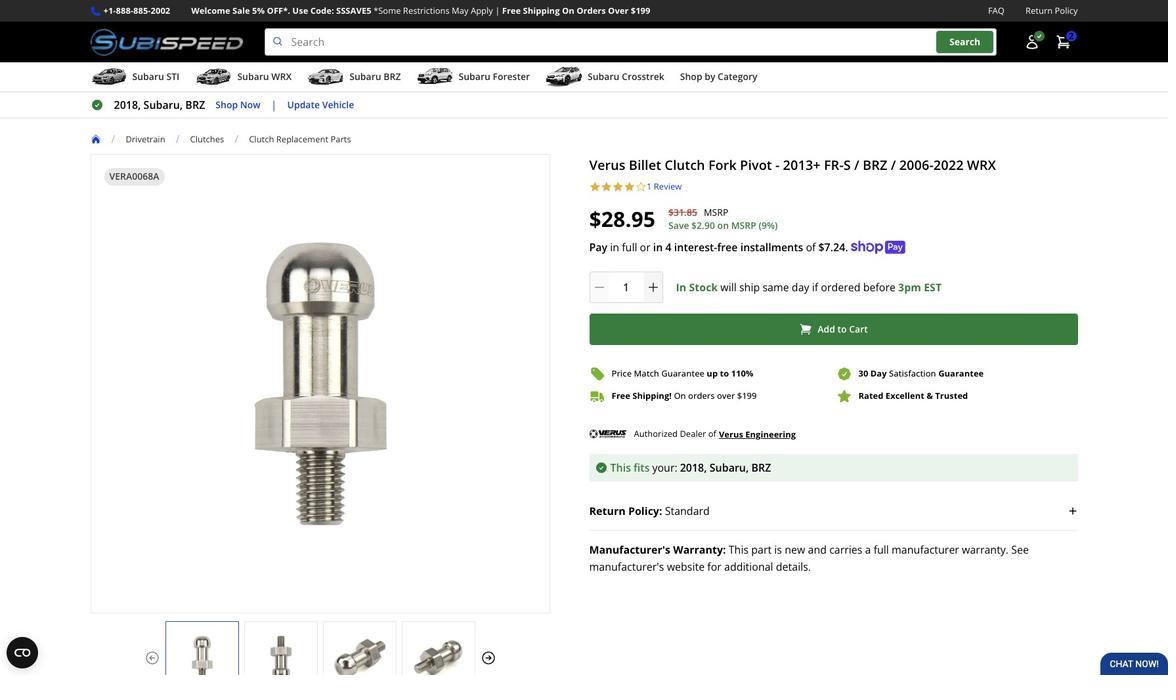 Task type: vqa. For each thing, say whether or not it's contained in the screenshot.
Subaru Wrx
yes



Task type: locate. For each thing, give the bounding box(es) containing it.
a subaru forester thumbnail image image
[[417, 67, 453, 87]]

new
[[785, 543, 805, 557]]

1 vertical spatial $199
[[737, 390, 757, 402]]

0 horizontal spatial return
[[589, 504, 626, 518]]

0 vertical spatial to
[[837, 323, 847, 335]]

subaru crosstrek button
[[546, 65, 664, 91]]

0 vertical spatial verus
[[589, 156, 625, 174]]

brz inside dropdown button
[[384, 70, 401, 83]]

empty star image
[[635, 181, 647, 193]]

guarantee
[[661, 368, 704, 380], [938, 368, 984, 380]]

0 vertical spatial shop
[[680, 70, 702, 83]]

1 horizontal spatial |
[[495, 5, 500, 16]]

shop left by
[[680, 70, 702, 83]]

0 horizontal spatial this
[[610, 461, 631, 475]]

/ for drivetrain
[[111, 132, 115, 146]]

.
[[845, 240, 848, 254]]

2018, down subaru sti dropdown button
[[114, 98, 141, 112]]

*some restrictions may apply | free shipping on orders over $199
[[374, 5, 650, 16]]

2006-
[[899, 156, 934, 174]]

a subaru wrx thumbnail image image
[[195, 67, 232, 87]]

1 guarantee from the left
[[661, 368, 704, 380]]

save
[[668, 219, 689, 232]]

in
[[676, 280, 686, 295]]

0 horizontal spatial guarantee
[[661, 368, 704, 380]]

0 horizontal spatial subaru,
[[144, 98, 183, 112]]

$199 right over
[[737, 390, 757, 402]]

subaru, down authorized dealer of verus engineering
[[710, 461, 749, 475]]

1 horizontal spatial to
[[837, 323, 847, 335]]

verus
[[589, 156, 625, 174], [719, 428, 743, 440]]

subaru
[[132, 70, 164, 83], [237, 70, 269, 83], [349, 70, 381, 83], [459, 70, 490, 83], [588, 70, 619, 83]]

0 horizontal spatial on
[[562, 5, 574, 16]]

subaru sti button
[[90, 65, 179, 91]]

2022
[[934, 156, 964, 174]]

5 subaru from the left
[[588, 70, 619, 83]]

2002
[[151, 5, 170, 16]]

0 vertical spatial return
[[1026, 5, 1053, 16]]

0 horizontal spatial verus
[[589, 156, 625, 174]]

off*.
[[267, 5, 290, 16]]

details.
[[776, 560, 811, 574]]

in left 4
[[653, 240, 663, 254]]

sti
[[166, 70, 179, 83]]

policy
[[1055, 5, 1078, 16]]

brz down a subaru wrx thumbnail image
[[185, 98, 205, 112]]

msrp right the on
[[731, 219, 756, 232]]

wrx right 2022
[[967, 156, 996, 174]]

in
[[610, 240, 619, 254], [653, 240, 663, 254]]

1 horizontal spatial verus
[[719, 428, 743, 440]]

0 horizontal spatial star image
[[589, 181, 601, 193]]

subaru left sti at the top of page
[[132, 70, 164, 83]]

full inside this part is new and carries a full manufacturer warranty. see manufacturer's website for additional details.
[[874, 543, 889, 557]]

subaru left the forester
[[459, 70, 490, 83]]

this part is new and carries a full manufacturer warranty. see manufacturer's website for additional details.
[[589, 543, 1029, 574]]

star image
[[601, 181, 612, 193], [612, 181, 624, 193]]

3 vera0068a verus billet clutch fork pivot - 2015-2018 wrx / 2013+ fr-s / brz / 86, image from the left
[[323, 635, 396, 676]]

1 vertical spatial full
[[874, 543, 889, 557]]

None number field
[[589, 272, 663, 303]]

subaru up now
[[237, 70, 269, 83]]

guarantee up the free shipping! on orders over $199
[[661, 368, 704, 380]]

1 subaru from the left
[[132, 70, 164, 83]]

$199 right over on the right of page
[[631, 5, 650, 16]]

full
[[622, 240, 637, 254], [874, 543, 889, 557]]

1 horizontal spatial shop
[[680, 70, 702, 83]]

0 horizontal spatial full
[[622, 240, 637, 254]]

vera0068a verus billet clutch fork pivot - 2015-2018 wrx / 2013+ fr-s / brz / 86, image
[[166, 635, 238, 676], [245, 635, 317, 676], [323, 635, 396, 676], [402, 635, 474, 676]]

star image left 1
[[624, 181, 635, 193]]

subaru up vehicle
[[349, 70, 381, 83]]

1 vertical spatial return
[[589, 504, 626, 518]]

subaru wrx button
[[195, 65, 292, 91]]

1 vertical spatial free
[[612, 390, 630, 402]]

star image
[[589, 181, 601, 193], [624, 181, 635, 193]]

shipping!
[[632, 390, 672, 402]]

shop by category button
[[680, 65, 757, 91]]

manufacturer's
[[589, 543, 670, 557]]

trusted
[[935, 390, 968, 402]]

2 guarantee from the left
[[938, 368, 984, 380]]

110%
[[731, 368, 753, 380]]

this left fits
[[610, 461, 631, 475]]

0 horizontal spatial clutch
[[249, 133, 274, 145]]

/ right clutches
[[235, 132, 238, 146]]

go to right image image
[[480, 651, 496, 666]]

1 vertical spatial of
[[708, 428, 716, 440]]

1 horizontal spatial return
[[1026, 5, 1053, 16]]

+1-888-885-2002 link
[[103, 4, 170, 18]]

policy:
[[628, 504, 662, 518]]

search input field
[[264, 28, 996, 56]]

1 horizontal spatial on
[[674, 390, 686, 402]]

welcome
[[191, 5, 230, 16]]

welcome sale 5% off*. use code: sssave5
[[191, 5, 371, 16]]

+1-
[[103, 5, 116, 16]]

replacement
[[276, 133, 328, 145]]

1 horizontal spatial this
[[729, 543, 749, 557]]

1 vertical spatial 2018,
[[680, 461, 707, 475]]

4 vera0068a verus billet clutch fork pivot - 2015-2018 wrx / 2013+ fr-s / brz / 86, image from the left
[[402, 635, 474, 676]]

4 subaru from the left
[[459, 70, 490, 83]]

|
[[495, 5, 500, 16], [271, 98, 277, 112]]

1 vertical spatial subaru,
[[710, 461, 749, 475]]

guarantee up trusted
[[938, 368, 984, 380]]

1 horizontal spatial of
[[806, 240, 816, 254]]

this inside this part is new and carries a full manufacturer warranty. see manufacturer's website for additional details.
[[729, 543, 749, 557]]

to right up
[[720, 368, 729, 380]]

/ right home icon
[[111, 132, 115, 146]]

to right add
[[837, 323, 847, 335]]

0 horizontal spatial free
[[502, 5, 521, 16]]

1 horizontal spatial clutch
[[665, 156, 705, 174]]

1 vertical spatial shop
[[216, 98, 238, 111]]

subaru inside "dropdown button"
[[588, 70, 619, 83]]

apply
[[471, 5, 493, 16]]

free down "price"
[[612, 390, 630, 402]]

1 in from the left
[[610, 240, 619, 254]]

| right apply
[[495, 5, 500, 16]]

0 vertical spatial this
[[610, 461, 631, 475]]

1 vertical spatial this
[[729, 543, 749, 557]]

0 vertical spatial wrx
[[271, 70, 292, 83]]

use
[[292, 5, 308, 16]]

see
[[1011, 543, 1029, 557]]

clutches link
[[190, 133, 235, 145], [190, 133, 224, 145]]

0 vertical spatial free
[[502, 5, 521, 16]]

clutch replacement parts
[[249, 133, 351, 145]]

review
[[654, 181, 682, 192]]

wrx up the update
[[271, 70, 292, 83]]

this
[[610, 461, 631, 475], [729, 543, 749, 557]]

in right the "pay" at the right
[[610, 240, 619, 254]]

warranty:
[[673, 543, 726, 557]]

return policy link
[[1026, 4, 1078, 18]]

2 subaru from the left
[[237, 70, 269, 83]]

/ for clutch replacement parts
[[235, 132, 238, 146]]

subaru forester button
[[417, 65, 530, 91]]

wrx inside dropdown button
[[271, 70, 292, 83]]

rated excellent & trusted
[[858, 390, 968, 402]]

/ right "s"
[[854, 156, 859, 174]]

1 star image from the left
[[589, 181, 601, 193]]

shop inside shop by category dropdown button
[[680, 70, 702, 83]]

restrictions
[[403, 5, 450, 16]]

excellent
[[886, 390, 924, 402]]

of left $7.24
[[806, 240, 816, 254]]

$28.95
[[589, 205, 655, 233]]

2 star image from the left
[[612, 181, 624, 193]]

1 horizontal spatial full
[[874, 543, 889, 557]]

0 vertical spatial 2018,
[[114, 98, 141, 112]]

manufacturer
[[892, 543, 959, 557]]

30 day satisfaction guarantee
[[858, 368, 984, 380]]

of
[[806, 240, 816, 254], [708, 428, 716, 440]]

free right apply
[[502, 5, 521, 16]]

0 horizontal spatial 2018,
[[114, 98, 141, 112]]

2 star image from the left
[[624, 181, 635, 193]]

| right now
[[271, 98, 277, 112]]

1 horizontal spatial wrx
[[967, 156, 996, 174]]

0 horizontal spatial to
[[720, 368, 729, 380]]

subispeed logo image
[[90, 28, 243, 56]]

shop now
[[216, 98, 260, 111]]

this for part
[[729, 543, 749, 557]]

home image
[[90, 134, 101, 145]]

on left "orders"
[[562, 5, 574, 16]]

full left or
[[622, 240, 637, 254]]

/ left clutches
[[176, 132, 180, 146]]

pay in full or in 4 interest-free installments of $7.24 .
[[589, 240, 848, 254]]

installments
[[740, 240, 803, 254]]

subaru for subaru brz
[[349, 70, 381, 83]]

clutch
[[249, 133, 274, 145], [665, 156, 705, 174]]

on left orders
[[674, 390, 686, 402]]

+1-888-885-2002
[[103, 5, 170, 16]]

shop
[[680, 70, 702, 83], [216, 98, 238, 111]]

this up the additional
[[729, 543, 749, 557]]

1 star image from the left
[[601, 181, 612, 193]]

1 vera0068a verus billet clutch fork pivot - 2015-2018 wrx / 2013+ fr-s / brz / 86, image from the left
[[166, 635, 238, 676]]

subaru brz
[[349, 70, 401, 83]]

verus billet clutch fork pivot - 2013+ fr-s / brz / 2006-2022 wrx
[[589, 156, 996, 174]]

for
[[707, 560, 721, 574]]

brz left a subaru forester thumbnail image
[[384, 70, 401, 83]]

same
[[763, 280, 789, 295]]

clutches
[[190, 133, 224, 145]]

satisfaction
[[889, 368, 936, 380]]

open widget image
[[7, 638, 38, 669]]

1 vertical spatial on
[[674, 390, 686, 402]]

will
[[720, 280, 737, 295]]

0 vertical spatial clutch
[[249, 133, 274, 145]]

shop by category
[[680, 70, 757, 83]]

0 vertical spatial of
[[806, 240, 816, 254]]

2 button
[[1049, 29, 1078, 55]]

0 vertical spatial full
[[622, 240, 637, 254]]

subaru wrx
[[237, 70, 292, 83]]

verus left billet
[[589, 156, 625, 174]]

fr-
[[824, 156, 844, 174]]

parts
[[331, 133, 351, 145]]

shop left now
[[216, 98, 238, 111]]

0 horizontal spatial shop
[[216, 98, 238, 111]]

0 horizontal spatial of
[[708, 428, 716, 440]]

of right dealer
[[708, 428, 716, 440]]

full right a
[[874, 543, 889, 557]]

sale
[[232, 5, 250, 16]]

pivot
[[740, 156, 772, 174]]

5%
[[252, 5, 265, 16]]

1 horizontal spatial guarantee
[[938, 368, 984, 380]]

1 horizontal spatial star image
[[624, 181, 635, 193]]

2018, right your:
[[680, 461, 707, 475]]

shop inside shop now link
[[216, 98, 238, 111]]

button image
[[1024, 34, 1040, 50]]

clutch down now
[[249, 133, 274, 145]]

1 horizontal spatial in
[[653, 240, 663, 254]]

website
[[667, 560, 705, 574]]

1 vertical spatial verus
[[719, 428, 743, 440]]

decrement image
[[593, 281, 606, 294]]

0 horizontal spatial in
[[610, 240, 619, 254]]

a subaru brz thumbnail image image
[[307, 67, 344, 87]]

return left policy:
[[589, 504, 626, 518]]

0 vertical spatial $199
[[631, 5, 650, 16]]

msrp up the on
[[704, 206, 728, 219]]

0 horizontal spatial wrx
[[271, 70, 292, 83]]

1 vertical spatial wrx
[[967, 156, 996, 174]]

subaru, down subaru sti
[[144, 98, 183, 112]]

0 vertical spatial subaru,
[[144, 98, 183, 112]]

verus right dealer
[[719, 428, 743, 440]]

1 vertical spatial |
[[271, 98, 277, 112]]

3pm
[[898, 280, 921, 295]]

star image up $28.95
[[589, 181, 601, 193]]

(9%)
[[759, 219, 778, 232]]

drivetrain link
[[126, 133, 176, 145], [126, 133, 165, 145]]

brz right "s"
[[863, 156, 887, 174]]

subaru left crosstrek
[[588, 70, 619, 83]]

3 subaru from the left
[[349, 70, 381, 83]]

return left policy
[[1026, 5, 1053, 16]]

match
[[634, 368, 659, 380]]

1 horizontal spatial subaru,
[[710, 461, 749, 475]]

dealer
[[680, 428, 706, 440]]

over
[[717, 390, 735, 402]]

clutch up review
[[665, 156, 705, 174]]



Task type: describe. For each thing, give the bounding box(es) containing it.
standard
[[665, 504, 710, 518]]

add to cart
[[818, 323, 868, 335]]

by
[[705, 70, 715, 83]]

1 vertical spatial clutch
[[665, 156, 705, 174]]

may
[[452, 5, 468, 16]]

&
[[927, 390, 933, 402]]

ship
[[739, 280, 760, 295]]

interest-
[[674, 240, 717, 254]]

is
[[774, 543, 782, 557]]

crosstrek
[[622, 70, 664, 83]]

manufacturer's
[[589, 560, 664, 574]]

2018, subaru, brz
[[114, 98, 205, 112]]

s
[[844, 156, 851, 174]]

subaru for subaru sti
[[132, 70, 164, 83]]

1 horizontal spatial 2018,
[[680, 461, 707, 475]]

on
[[717, 219, 729, 232]]

part
[[751, 543, 772, 557]]

/ for clutches
[[176, 132, 180, 146]]

to inside add to cart "button"
[[837, 323, 847, 335]]

$2.90
[[691, 219, 715, 232]]

cart
[[849, 323, 868, 335]]

1 horizontal spatial $199
[[737, 390, 757, 402]]

2 in from the left
[[653, 240, 663, 254]]

of inside authorized dealer of verus engineering
[[708, 428, 716, 440]]

return for return policy: standard
[[589, 504, 626, 518]]

faq link
[[988, 4, 1005, 18]]

free shipping! on orders over $199
[[612, 390, 757, 402]]

sssave5
[[336, 5, 371, 16]]

fits
[[634, 461, 650, 475]]

drivetrain
[[126, 133, 165, 145]]

return for return policy
[[1026, 5, 1053, 16]]

1 horizontal spatial free
[[612, 390, 630, 402]]

0 horizontal spatial $199
[[631, 5, 650, 16]]

brz down 'verus engineering' link
[[751, 461, 771, 475]]

now
[[240, 98, 260, 111]]

$31.85
[[668, 206, 697, 219]]

this fits your: 2018, subaru, brz
[[610, 461, 771, 475]]

orders
[[577, 5, 606, 16]]

code:
[[310, 5, 334, 16]]

additional
[[724, 560, 773, 574]]

shop pay image
[[851, 241, 905, 254]]

free
[[717, 240, 738, 254]]

price match guarantee up to 110%
[[612, 368, 753, 380]]

fork
[[708, 156, 737, 174]]

in stock will ship same day if ordered before 3pm est
[[676, 280, 942, 295]]

$31.85 msrp save $2.90 on msrp (9%)
[[668, 206, 778, 232]]

your:
[[652, 461, 677, 475]]

subaru for subaru crosstrek
[[588, 70, 619, 83]]

30
[[858, 368, 868, 380]]

warranty.
[[962, 543, 1009, 557]]

verus engineering image
[[589, 425, 626, 444]]

2013+
[[783, 156, 821, 174]]

return policy
[[1026, 5, 1078, 16]]

1 review link
[[647, 181, 682, 193]]

shop for shop now
[[216, 98, 238, 111]]

$7.24
[[818, 240, 845, 254]]

ordered
[[821, 280, 860, 295]]

price
[[612, 368, 632, 380]]

search
[[949, 36, 980, 48]]

shop for shop by category
[[680, 70, 702, 83]]

a subaru sti thumbnail image image
[[90, 67, 127, 87]]

*some
[[374, 5, 401, 16]]

a subaru crosstrek thumbnail image image
[[546, 67, 582, 87]]

885-
[[133, 5, 151, 16]]

add to cart button
[[589, 314, 1078, 345]]

shipping
[[523, 5, 560, 16]]

pay
[[589, 240, 607, 254]]

0 vertical spatial |
[[495, 5, 500, 16]]

est
[[924, 280, 942, 295]]

1 horizontal spatial msrp
[[731, 219, 756, 232]]

day
[[870, 368, 887, 380]]

/ left 2006- at the top of the page
[[891, 156, 896, 174]]

verus engineering link
[[719, 427, 796, 442]]

increment image
[[646, 281, 660, 294]]

and
[[808, 543, 827, 557]]

search button
[[936, 31, 994, 53]]

this for fits
[[610, 461, 631, 475]]

0 horizontal spatial |
[[271, 98, 277, 112]]

subaru crosstrek
[[588, 70, 664, 83]]

or
[[640, 240, 651, 254]]

0 horizontal spatial msrp
[[704, 206, 728, 219]]

faq
[[988, 5, 1005, 16]]

day
[[792, 280, 809, 295]]

update
[[287, 98, 320, 111]]

888-
[[116, 5, 133, 16]]

2 vera0068a verus billet clutch fork pivot - 2015-2018 wrx / 2013+ fr-s / brz / 86, image from the left
[[245, 635, 317, 676]]

subaru for subaru wrx
[[237, 70, 269, 83]]

up
[[707, 368, 718, 380]]

0 vertical spatial on
[[562, 5, 574, 16]]

subaru brz button
[[307, 65, 401, 91]]

carries
[[829, 543, 862, 557]]

rated
[[858, 390, 883, 402]]

subaru sti
[[132, 70, 179, 83]]

1 vertical spatial to
[[720, 368, 729, 380]]

subaru for subaru forester
[[459, 70, 490, 83]]

authorized
[[634, 428, 678, 440]]

verus inside authorized dealer of verus engineering
[[719, 428, 743, 440]]

category
[[718, 70, 757, 83]]

engineering
[[745, 428, 796, 440]]



